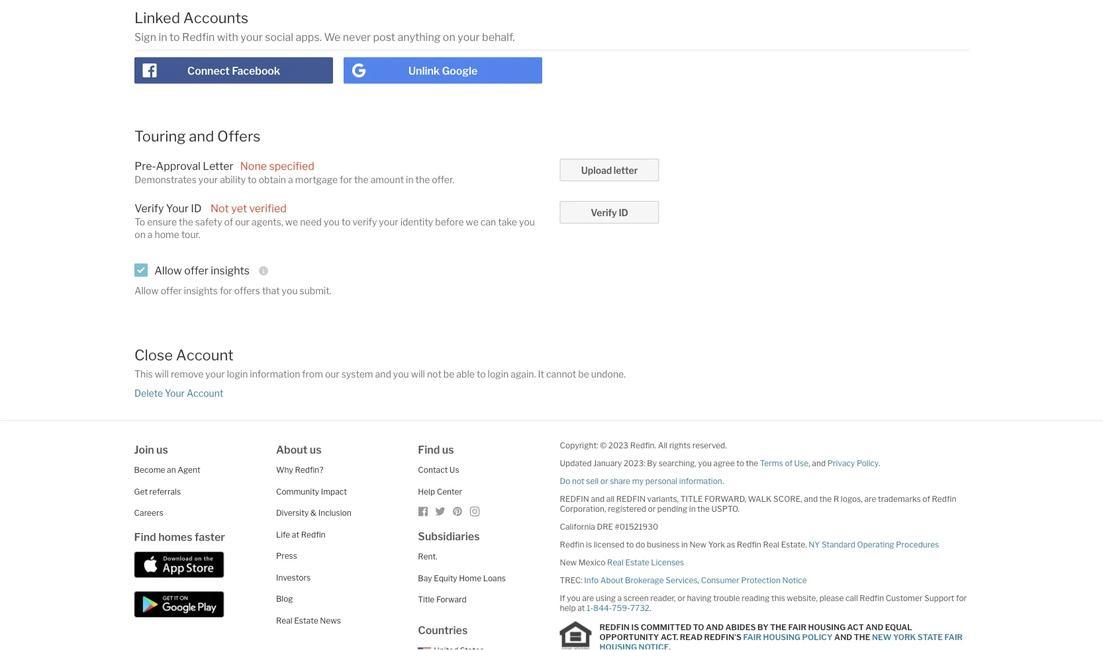 Task type: describe. For each thing, give the bounding box(es) containing it.
forward
[[436, 596, 467, 605]]

connect
[[187, 65, 230, 78]]

2 will from the left
[[411, 369, 425, 380]]

1 vertical spatial new
[[560, 559, 577, 568]]

0 horizontal spatial for
[[220, 286, 232, 297]]

redfin is licensed to do business in new york as redfin real estate. ny standard operating procedures
[[560, 541, 939, 551]]

specified
[[269, 160, 314, 173]]

do not sell or share my personal information .
[[560, 477, 724, 487]]

do not sell or share my personal information link
[[560, 477, 722, 487]]

to inside close account this will remove your login information from our system and you will not be able to login again. it cannot be undone.
[[477, 369, 486, 380]]

1 vertical spatial about
[[600, 577, 623, 586]]

insights for allow offer insights
[[211, 265, 250, 278]]

bay equity home loans
[[418, 574, 506, 584]]

the left amount
[[354, 174, 369, 186]]

of inside redfin and all redfin variants, title forward, walk score, and the r logos, are trademarks of redfin corporation, registered or pending in the uspto.
[[923, 495, 930, 505]]

post
[[373, 31, 395, 44]]

with
[[217, 31, 238, 44]]

our inside close account this will remove your login information from our system and you will not be able to login again. it cannot be undone.
[[325, 369, 340, 380]]

1 vertical spatial .
[[722, 477, 724, 487]]

trouble
[[714, 595, 740, 604]]

home
[[155, 230, 179, 241]]

approval
[[156, 160, 201, 173]]

new
[[872, 633, 892, 643]]

dre
[[597, 523, 613, 533]]

letter
[[614, 165, 638, 177]]

the down title
[[698, 505, 710, 515]]

us flag image
[[418, 649, 431, 651]]

notice
[[782, 577, 807, 586]]

redfin and all redfin variants, title forward, walk score, and the r logos, are trademarks of redfin corporation, registered or pending in the uspto.
[[560, 495, 957, 515]]

on inside the linked accounts sign in to redfin with your social apps. we never post anything on your behalf.
[[443, 31, 455, 44]]

rent.
[[418, 553, 438, 562]]

delete your account
[[134, 389, 223, 400]]

real estate news button
[[276, 617, 341, 626]]

touring
[[134, 128, 186, 145]]

for inside pre-approval letter none specified demonstrates your ability to obtain a mortgage for the amount in the offer.
[[340, 174, 352, 186]]

us for find us
[[442, 444, 454, 457]]

1 horizontal spatial housing
[[763, 633, 801, 643]]

new mexico real estate licenses
[[560, 559, 684, 568]]

updated
[[560, 459, 592, 469]]

and right use at the bottom
[[812, 459, 826, 469]]

from
[[302, 369, 323, 380]]

searching,
[[659, 459, 697, 469]]

you right that
[[282, 286, 298, 297]]

york
[[893, 633, 916, 643]]

join
[[134, 444, 154, 457]]

and inside close account this will remove your login information from our system and you will not be able to login again. it cannot be undone.
[[375, 369, 391, 380]]

center
[[437, 488, 462, 497]]

contact
[[418, 466, 448, 476]]

your inside close account this will remove your login information from our system and you will not be able to login again. it cannot be undone.
[[206, 369, 225, 380]]

press
[[276, 552, 297, 562]]

1 vertical spatial of
[[785, 459, 793, 469]]

careers
[[134, 509, 163, 519]]

why redfin? button
[[276, 466, 324, 476]]

redfin up the registered
[[616, 495, 646, 505]]

having
[[687, 595, 712, 604]]

1 login from the left
[[227, 369, 248, 380]]

letter
[[203, 160, 234, 173]]

upload letter
[[581, 165, 638, 177]]

by
[[758, 623, 769, 633]]

linked accounts sign in to redfin with your social apps. we never post anything on your behalf.
[[134, 9, 515, 44]]

your left behalf.
[[458, 31, 480, 44]]

real estate news
[[276, 617, 341, 626]]

the left offer.
[[416, 174, 430, 186]]

act.
[[661, 633, 678, 643]]

to left do
[[626, 541, 634, 551]]

for inside "if you are using a screen reader, or having trouble reading this website, please call redfin customer support for help at"
[[956, 595, 967, 604]]

able
[[457, 369, 475, 380]]

agents,
[[252, 217, 283, 228]]

pending
[[657, 505, 688, 515]]

0 horizontal spatial id
[[191, 202, 202, 215]]

and up "letter"
[[189, 128, 214, 145]]

1 horizontal spatial and
[[834, 633, 852, 643]]

you inside "if you are using a screen reader, or having trouble reading this website, please call redfin customer support for help at"
[[567, 595, 581, 604]]

why
[[276, 466, 293, 476]]

your inside pre-approval letter none specified demonstrates your ability to obtain a mortgage for the amount in the offer.
[[199, 174, 218, 186]]

0 horizontal spatial .
[[650, 604, 651, 614]]

connect facebook button
[[134, 58, 333, 84]]

of inside to ensure the safety of our agents, we need you to verify your identity before we can take you on a home tour.
[[224, 217, 233, 228]]

0 horizontal spatial estate
[[294, 617, 318, 626]]

operating
[[857, 541, 894, 551]]

1 be from the left
[[444, 369, 455, 380]]

an
[[167, 466, 176, 476]]

can
[[481, 217, 496, 228]]

759-
[[612, 604, 630, 614]]

variants,
[[647, 495, 679, 505]]

0 vertical spatial ,
[[809, 459, 810, 469]]

again.
[[511, 369, 536, 380]]

your right the with
[[241, 31, 263, 44]]

in inside the linked accounts sign in to redfin with your social apps. we never post anything on your behalf.
[[159, 31, 167, 44]]

2 we from the left
[[466, 217, 479, 228]]

life at redfin
[[276, 531, 326, 540]]

and right score,
[[804, 495, 818, 505]]

us
[[450, 466, 459, 476]]

to
[[693, 623, 704, 633]]

info about brokerage services link
[[584, 577, 698, 586]]

0 horizontal spatial about
[[276, 444, 308, 457]]

faster
[[195, 531, 225, 544]]

housing inside redfin is committed to and abides by the fair housing act and equal opportunity act. read redfin's
[[808, 623, 846, 633]]

become an agent button
[[134, 466, 200, 476]]

safety
[[195, 217, 222, 228]]

you down reserved.
[[698, 459, 712, 469]]

fair inside redfin is committed to and abides by the fair housing act and equal opportunity act. read redfin's
[[788, 623, 807, 633]]

if
[[560, 595, 565, 604]]

insights for allow offer insights for offers that you submit.
[[184, 286, 218, 297]]

investors
[[276, 574, 311, 583]]

verify id
[[591, 208, 628, 219]]

call
[[846, 595, 858, 604]]

not inside close account this will remove your login information from our system and you will not be able to login again. it cannot be undone.
[[427, 369, 442, 380]]

reserved.
[[693, 442, 727, 451]]

by
[[647, 459, 657, 469]]

#01521930
[[615, 523, 658, 533]]

is
[[586, 541, 592, 551]]

download the redfin app from the google play store image
[[134, 592, 224, 619]]

allow for allow offer insights for offers that you submit.
[[135, 286, 159, 297]]

do
[[560, 477, 570, 487]]

agree
[[714, 459, 735, 469]]

policy
[[857, 459, 879, 469]]

sign
[[134, 31, 156, 44]]

redfin inside "if you are using a screen reader, or having trouble reading this website, please call redfin customer support for help at"
[[860, 595, 884, 604]]

redfin instagram image
[[470, 507, 480, 518]]

unlink
[[408, 65, 440, 78]]

us for about us
[[310, 444, 322, 457]]

to right "agree"
[[737, 459, 744, 469]]

about us
[[276, 444, 322, 457]]

new york state fair housing notice link
[[600, 633, 963, 651]]

1 we from the left
[[285, 217, 298, 228]]

2 horizontal spatial .
[[879, 459, 880, 469]]

1 vertical spatial account
[[187, 389, 223, 400]]

download the redfin app on the apple app store image
[[134, 552, 224, 579]]

find for find homes faster
[[134, 531, 156, 544]]

title forward button
[[418, 596, 467, 605]]

1 vertical spatial the
[[854, 633, 870, 643]]

0 vertical spatial estate
[[625, 559, 649, 568]]

real estate licenses link
[[607, 559, 684, 568]]

procedures
[[896, 541, 939, 551]]

you inside close account this will remove your login information from our system and you will not be able to login again. it cannot be undone.
[[393, 369, 409, 380]]

new york state fair housing notice
[[600, 633, 963, 651]]

mexico
[[579, 559, 606, 568]]

notice
[[639, 643, 669, 651]]

rights
[[669, 442, 691, 451]]

blog
[[276, 595, 293, 605]]

our inside to ensure the safety of our agents, we need you to verify your identity before we can take you on a home tour.
[[235, 217, 250, 228]]

fair inside the new york state fair housing notice
[[945, 633, 963, 643]]

are inside redfin and all redfin variants, title forward, walk score, and the r logos, are trademarks of redfin corporation, registered or pending in the uspto.
[[865, 495, 876, 505]]

google
[[442, 65, 478, 78]]

2 vertical spatial real
[[276, 617, 293, 626]]

apps.
[[296, 31, 322, 44]]

fair housing policy and the
[[743, 633, 872, 643]]

in inside pre-approval letter none specified demonstrates your ability to obtain a mortgage for the amount in the offer.
[[406, 174, 414, 186]]



Task type: vqa. For each thing, say whether or not it's contained in the screenshot.
EST.
no



Task type: locate. For each thing, give the bounding box(es) containing it.
and down act
[[834, 633, 852, 643]]

not left able
[[427, 369, 442, 380]]

redfin down the accounts
[[182, 31, 215, 44]]

0 horizontal spatial are
[[582, 595, 594, 604]]

1 vertical spatial your
[[165, 389, 185, 400]]

id up safety
[[191, 202, 202, 215]]

0 vertical spatial your
[[166, 202, 189, 215]]

to inside pre-approval letter none specified demonstrates your ability to obtain a mortgage for the amount in the offer.
[[248, 174, 257, 186]]

2 login from the left
[[488, 369, 509, 380]]

home
[[459, 574, 482, 584]]

or inside redfin and all redfin variants, title forward, walk score, and the r logos, are trademarks of redfin corporation, registered or pending in the uspto.
[[648, 505, 656, 515]]

1 horizontal spatial will
[[411, 369, 425, 380]]

id inside verify id button
[[619, 208, 628, 219]]

©
[[600, 442, 607, 451]]

are right the logos,
[[865, 495, 876, 505]]

about up the why
[[276, 444, 308, 457]]

will left able
[[411, 369, 425, 380]]

of right "trademarks"
[[923, 495, 930, 505]]

redfin for is
[[600, 623, 630, 633]]

0 vertical spatial real
[[763, 541, 780, 551]]

to right able
[[477, 369, 486, 380]]

0 horizontal spatial ,
[[698, 577, 699, 586]]

0 vertical spatial the
[[770, 623, 787, 633]]

2 be from the left
[[578, 369, 589, 380]]

contact us
[[418, 466, 459, 476]]

referrals
[[149, 488, 181, 497]]

before
[[435, 217, 464, 228]]

0 horizontal spatial new
[[560, 559, 577, 568]]

real left estate.
[[763, 541, 780, 551]]

redfin facebook image
[[418, 507, 429, 518]]

1-844-759-7732 link
[[587, 604, 650, 614]]

allow for allow offer insights
[[154, 265, 182, 278]]

help
[[418, 488, 435, 497]]

. down the 'reader,' on the bottom of the page
[[650, 604, 651, 614]]

diversity & inclusion button
[[276, 509, 351, 519]]

housing up policy
[[808, 623, 846, 633]]

redfin right "trademarks"
[[932, 495, 957, 505]]

brokerage
[[625, 577, 664, 586]]

the left terms
[[746, 459, 758, 469]]

us up us
[[442, 444, 454, 457]]

redfin's
[[704, 633, 742, 643]]

1 horizontal spatial us
[[310, 444, 322, 457]]

will right this
[[155, 369, 169, 380]]

id down letter
[[619, 208, 628, 219]]

housing down opportunity
[[600, 643, 637, 651]]

0 vertical spatial of
[[224, 217, 233, 228]]

you right take on the left top
[[519, 217, 535, 228]]

0 vertical spatial insights
[[211, 265, 250, 278]]

redfin pinterest image
[[452, 507, 463, 518]]

we left need
[[285, 217, 298, 228]]

a inside pre-approval letter none specified demonstrates your ability to obtain a mortgage for the amount in the offer.
[[288, 174, 293, 186]]

homes
[[158, 531, 192, 544]]

redfin for and
[[560, 495, 589, 505]]

0 vertical spatial allow
[[154, 265, 182, 278]]

your down "letter"
[[199, 174, 218, 186]]

0 vertical spatial at
[[292, 531, 299, 540]]

about up "using"
[[600, 577, 623, 586]]

redfin up opportunity
[[600, 623, 630, 633]]

1 horizontal spatial on
[[443, 31, 455, 44]]

1 vertical spatial offer
[[161, 286, 182, 297]]

1 vertical spatial for
[[220, 286, 232, 297]]

verify inside button
[[591, 208, 617, 219]]

2 vertical spatial for
[[956, 595, 967, 604]]

redfin is committed to and abides by the fair housing act and equal opportunity act. read redfin's
[[600, 623, 912, 643]]

0 horizontal spatial a
[[148, 230, 153, 241]]

1 vertical spatial housing
[[763, 633, 801, 643]]

forward,
[[705, 495, 746, 505]]

0 horizontal spatial verify
[[135, 202, 164, 215]]

score,
[[773, 495, 802, 505]]

york
[[708, 541, 725, 551]]

inclusion
[[318, 509, 351, 519]]

close
[[134, 347, 173, 365]]

1 horizontal spatial login
[[488, 369, 509, 380]]

upload letter button
[[560, 159, 659, 182]]

of
[[224, 217, 233, 228], [785, 459, 793, 469], [923, 495, 930, 505]]

1 vertical spatial our
[[325, 369, 340, 380]]

redfin right "call"
[[860, 595, 884, 604]]

offer for allow offer insights for offers that you submit.
[[161, 286, 182, 297]]

careers button
[[134, 509, 163, 519]]

licensed
[[594, 541, 625, 551]]

this
[[772, 595, 785, 604]]

2 vertical spatial housing
[[600, 643, 637, 651]]

on down 'to' on the top left of the page
[[135, 230, 146, 241]]

0 horizontal spatial will
[[155, 369, 169, 380]]

verify your id
[[135, 202, 202, 215]]

redfin left "is"
[[560, 541, 584, 551]]

a inside to ensure the safety of our agents, we need you to verify your identity before we can take you on a home tour.
[[148, 230, 153, 241]]

the left r
[[820, 495, 832, 505]]

of down not
[[224, 217, 233, 228]]

1 horizontal spatial fair
[[788, 623, 807, 633]]

ny
[[809, 541, 820, 551]]

your right verify
[[379, 217, 398, 228]]

1 horizontal spatial estate
[[625, 559, 649, 568]]

, left privacy on the right bottom
[[809, 459, 810, 469]]

1 us from the left
[[156, 444, 168, 457]]

in inside redfin and all redfin variants, title forward, walk score, and the r logos, are trademarks of redfin corporation, registered or pending in the uspto.
[[689, 505, 696, 515]]

. down "agree"
[[722, 477, 724, 487]]

using
[[596, 595, 616, 604]]

redfin twitter image
[[435, 507, 446, 518]]

the up tour.
[[179, 217, 193, 228]]

1 vertical spatial a
[[148, 230, 153, 241]]

0 horizontal spatial of
[[224, 217, 233, 228]]

that
[[262, 286, 280, 297]]

1 vertical spatial not
[[572, 477, 585, 487]]

0 vertical spatial on
[[443, 31, 455, 44]]

to inside the linked accounts sign in to redfin with your social apps. we never post anything on your behalf.
[[170, 31, 180, 44]]

a down specified
[[288, 174, 293, 186]]

0 horizontal spatial fair
[[743, 633, 762, 643]]

a left home
[[148, 230, 153, 241]]

1 horizontal spatial not
[[572, 477, 585, 487]]

share
[[610, 477, 631, 487]]

us up redfin?
[[310, 444, 322, 457]]

1 horizontal spatial our
[[325, 369, 340, 380]]

us right join
[[156, 444, 168, 457]]

and left the all
[[591, 495, 605, 505]]

verify for verify your id
[[135, 202, 164, 215]]

your
[[241, 31, 263, 44], [458, 31, 480, 44], [199, 174, 218, 186], [379, 217, 398, 228], [206, 369, 225, 380]]

verify for verify id
[[591, 208, 617, 219]]

the down act
[[854, 633, 870, 643]]

is
[[631, 623, 639, 633]]

or inside "if you are using a screen reader, or having trouble reading this website, please call redfin customer support for help at"
[[678, 595, 685, 604]]

0 horizontal spatial us
[[156, 444, 168, 457]]

licenses
[[651, 559, 684, 568]]

in right sign
[[159, 31, 167, 44]]

redfin right as
[[737, 541, 761, 551]]

0 vertical spatial or
[[600, 477, 608, 487]]

your inside to ensure the safety of our agents, we need you to verify your identity before we can take you on a home tour.
[[379, 217, 398, 228]]

news
[[320, 617, 341, 626]]

it
[[538, 369, 544, 380]]

for left offers
[[220, 286, 232, 297]]

1 horizontal spatial be
[[578, 369, 589, 380]]

facebook
[[232, 65, 280, 78]]

a inside "if you are using a screen reader, or having trouble reading this website, please call redfin customer support for help at"
[[618, 595, 622, 604]]

information for account
[[250, 369, 300, 380]]

redfin
[[182, 31, 215, 44], [932, 495, 957, 505], [301, 531, 326, 540], [560, 541, 584, 551], [737, 541, 761, 551], [860, 595, 884, 604]]

find down careers button
[[134, 531, 156, 544]]

offer down allow offer insights
[[161, 286, 182, 297]]

0 horizontal spatial housing
[[600, 643, 637, 651]]

or
[[600, 477, 608, 487], [648, 505, 656, 515], [678, 595, 685, 604]]

terms
[[760, 459, 783, 469]]

become an agent
[[134, 466, 200, 476]]

1 horizontal spatial about
[[600, 577, 623, 586]]

life
[[276, 531, 290, 540]]

close account this will remove your login information from our system and you will not be able to login again. it cannot be undone.
[[134, 347, 626, 380]]

our right from
[[325, 369, 340, 380]]

and up "new"
[[866, 623, 884, 633]]

1 horizontal spatial .
[[722, 477, 724, 487]]

on inside to ensure the safety of our agents, we need you to verify your identity before we can take you on a home tour.
[[135, 230, 146, 241]]

we left can
[[466, 217, 479, 228]]

or down variants,
[[648, 505, 656, 515]]

1 vertical spatial estate
[[294, 617, 318, 626]]

at inside "if you are using a screen reader, or having trouble reading this website, please call redfin customer support for help at"
[[578, 604, 585, 614]]

0 horizontal spatial offer
[[161, 286, 182, 297]]

new up trec:
[[560, 559, 577, 568]]

information
[[250, 369, 300, 380], [679, 477, 722, 487]]

the up 'fair housing policy' link
[[770, 623, 787, 633]]

0 vertical spatial find
[[418, 444, 440, 457]]

and up redfin's
[[706, 623, 724, 633]]

2 horizontal spatial fair
[[945, 633, 963, 643]]

2 horizontal spatial us
[[442, 444, 454, 457]]

and right system
[[375, 369, 391, 380]]

1 vertical spatial ,
[[698, 577, 699, 586]]

0 vertical spatial not
[[427, 369, 442, 380]]

real
[[763, 541, 780, 551], [607, 559, 624, 568], [276, 617, 293, 626]]

and
[[189, 128, 214, 145], [375, 369, 391, 380], [812, 459, 826, 469], [591, 495, 605, 505], [804, 495, 818, 505]]

not
[[427, 369, 442, 380], [572, 477, 585, 487]]

housing inside the new york state fair housing notice
[[600, 643, 637, 651]]

you right need
[[324, 217, 340, 228]]

for right support
[[956, 595, 967, 604]]

behalf.
[[482, 31, 515, 44]]

allow offer insights for offers that you submit.
[[135, 286, 331, 297]]

1 vertical spatial insights
[[184, 286, 218, 297]]

0 horizontal spatial and
[[706, 623, 724, 633]]

the
[[770, 623, 787, 633], [854, 633, 870, 643]]

1 horizontal spatial we
[[466, 217, 479, 228]]

registered
[[608, 505, 646, 515]]

1 horizontal spatial a
[[288, 174, 293, 186]]

0 vertical spatial .
[[879, 459, 880, 469]]

corporation,
[[560, 505, 606, 515]]

use
[[794, 459, 809, 469]]

1 horizontal spatial id
[[619, 208, 628, 219]]

allow down home
[[154, 265, 182, 278]]

at right the life
[[292, 531, 299, 540]]

pre-approval letter none specified demonstrates your ability to obtain a mortgage for the amount in the offer.
[[135, 160, 454, 186]]

redfin inside redfin is committed to and abides by the fair housing act and equal opportunity act. read redfin's
[[600, 623, 630, 633]]

fair right 'state'
[[945, 633, 963, 643]]

3 us from the left
[[442, 444, 454, 457]]

are up 1-
[[582, 595, 594, 604]]

1 vertical spatial information
[[679, 477, 722, 487]]

countries
[[418, 625, 468, 638]]

act
[[847, 623, 864, 633]]

insights up the allow offer insights for offers that you submit.
[[211, 265, 250, 278]]

2023:
[[624, 459, 645, 469]]

to
[[135, 217, 145, 228]]

are inside "if you are using a screen reader, or having trouble reading this website, please call redfin customer support for help at"
[[582, 595, 594, 604]]

find up contact at bottom
[[418, 444, 440, 457]]

my
[[632, 477, 644, 487]]

your for delete
[[165, 389, 185, 400]]

1 will from the left
[[155, 369, 169, 380]]

2 us from the left
[[310, 444, 322, 457]]

2 horizontal spatial a
[[618, 595, 622, 604]]

california dre #01521930
[[560, 523, 658, 533]]

1 horizontal spatial ,
[[809, 459, 810, 469]]

, up having
[[698, 577, 699, 586]]

account up 'remove'
[[176, 347, 234, 365]]

bay
[[418, 574, 432, 584]]

1 horizontal spatial are
[[865, 495, 876, 505]]

help center
[[418, 488, 462, 497]]

1 horizontal spatial information
[[679, 477, 722, 487]]

verify down upload letter
[[591, 208, 617, 219]]

fair down 'by'
[[743, 633, 762, 643]]

be left able
[[444, 369, 455, 380]]

0 horizontal spatial we
[[285, 217, 298, 228]]

bay equity home loans button
[[418, 574, 506, 584]]

redfin up corporation,
[[560, 495, 589, 505]]

2 horizontal spatial or
[[678, 595, 685, 604]]

information up title
[[679, 477, 722, 487]]

1 vertical spatial allow
[[135, 286, 159, 297]]

0 vertical spatial a
[[288, 174, 293, 186]]

sell
[[586, 477, 599, 487]]

to left verify
[[342, 217, 351, 228]]

0 horizontal spatial information
[[250, 369, 300, 380]]

a
[[288, 174, 293, 186], [148, 230, 153, 241], [618, 595, 622, 604]]

1 vertical spatial on
[[135, 230, 146, 241]]

0 vertical spatial about
[[276, 444, 308, 457]]

housing down 'by'
[[763, 633, 801, 643]]

0 vertical spatial offer
[[184, 265, 209, 278]]

account down 'remove'
[[187, 389, 223, 400]]

the inside redfin is committed to and abides by the fair housing act and equal opportunity act. read redfin's
[[770, 623, 787, 633]]

redfin inside the linked accounts sign in to redfin with your social apps. we never post anything on your behalf.
[[182, 31, 215, 44]]

1 horizontal spatial for
[[340, 174, 352, 186]]

1 horizontal spatial at
[[578, 604, 585, 614]]

1 vertical spatial or
[[648, 505, 656, 515]]

1 vertical spatial real
[[607, 559, 624, 568]]

us for join us
[[156, 444, 168, 457]]

demonstrates
[[135, 174, 197, 186]]

your up ensure in the top left of the page
[[166, 202, 189, 215]]

login right 'remove'
[[227, 369, 248, 380]]

verify
[[353, 217, 377, 228]]

in right business
[[681, 541, 688, 551]]

2023
[[608, 442, 628, 451]]

not right "do"
[[572, 477, 585, 487]]

information for not
[[679, 477, 722, 487]]

our down yet
[[235, 217, 250, 228]]

unlink google button
[[344, 58, 542, 84]]

in right amount
[[406, 174, 414, 186]]

0 horizontal spatial real
[[276, 617, 293, 626]]

login left again.
[[488, 369, 509, 380]]

1 horizontal spatial find
[[418, 444, 440, 457]]

0 horizontal spatial on
[[135, 230, 146, 241]]

be
[[444, 369, 455, 380], [578, 369, 589, 380]]

will
[[155, 369, 169, 380], [411, 369, 425, 380]]

2 vertical spatial a
[[618, 595, 622, 604]]

offer for allow offer insights
[[184, 265, 209, 278]]

allow down allow offer insights
[[135, 286, 159, 297]]

website,
[[787, 595, 818, 604]]

0 vertical spatial information
[[250, 369, 300, 380]]

2 horizontal spatial and
[[866, 623, 884, 633]]

estate down do
[[625, 559, 649, 568]]

1 vertical spatial find
[[134, 531, 156, 544]]

account inside close account this will remove your login information from our system and you will not be able to login again. it cannot be undone.
[[176, 347, 234, 365]]

we
[[285, 217, 298, 228], [466, 217, 479, 228]]

abides
[[726, 623, 756, 633]]

find for find us
[[418, 444, 440, 457]]

find us
[[418, 444, 454, 457]]

0 vertical spatial for
[[340, 174, 352, 186]]

offer down tour.
[[184, 265, 209, 278]]

please
[[820, 595, 844, 604]]

information inside close account this will remove your login information from our system and you will not be able to login again. it cannot be undone.
[[250, 369, 300, 380]]

1 horizontal spatial the
[[854, 633, 870, 643]]

redfin down &
[[301, 531, 326, 540]]

fair up 'fair housing policy' link
[[788, 623, 807, 633]]

0 horizontal spatial the
[[770, 623, 787, 633]]

1 horizontal spatial real
[[607, 559, 624, 568]]

your down 'remove'
[[165, 389, 185, 400]]

1 horizontal spatial or
[[648, 505, 656, 515]]

equal housing opportunity image
[[560, 622, 592, 651]]

your for verify
[[166, 202, 189, 215]]

or down services
[[678, 595, 685, 604]]

redfin inside redfin and all redfin variants, title forward, walk score, and the r logos, are trademarks of redfin corporation, registered or pending in the uspto.
[[932, 495, 957, 505]]

0 vertical spatial new
[[690, 541, 707, 551]]

0 horizontal spatial be
[[444, 369, 455, 380]]

on right anything
[[443, 31, 455, 44]]

for right mortgage
[[340, 174, 352, 186]]

0 horizontal spatial at
[[292, 531, 299, 540]]

insights down allow offer insights
[[184, 286, 218, 297]]

2 horizontal spatial for
[[956, 595, 967, 604]]

system
[[342, 369, 373, 380]]

in down title
[[689, 505, 696, 515]]

to inside to ensure the safety of our agents, we need you to verify your identity before we can take you on a home tour.
[[342, 217, 351, 228]]

be right cannot
[[578, 369, 589, 380]]

to down none
[[248, 174, 257, 186]]

0 horizontal spatial find
[[134, 531, 156, 544]]

we
[[324, 31, 341, 44]]

1 horizontal spatial new
[[690, 541, 707, 551]]

find homes faster
[[134, 531, 225, 544]]

not
[[211, 202, 229, 215]]

redfin.
[[630, 442, 656, 451]]

for
[[340, 174, 352, 186], [220, 286, 232, 297], [956, 595, 967, 604]]

all
[[606, 495, 615, 505]]

0 vertical spatial housing
[[808, 623, 846, 633]]

consumer protection notice link
[[701, 577, 807, 586]]

2 horizontal spatial housing
[[808, 623, 846, 633]]

the inside to ensure the safety of our agents, we need you to verify your identity before we can take you on a home tour.
[[179, 217, 193, 228]]

reader,
[[651, 595, 676, 604]]

at left 1-
[[578, 604, 585, 614]]

help center button
[[418, 488, 462, 497]]

1 vertical spatial are
[[582, 595, 594, 604]]

2 horizontal spatial real
[[763, 541, 780, 551]]



